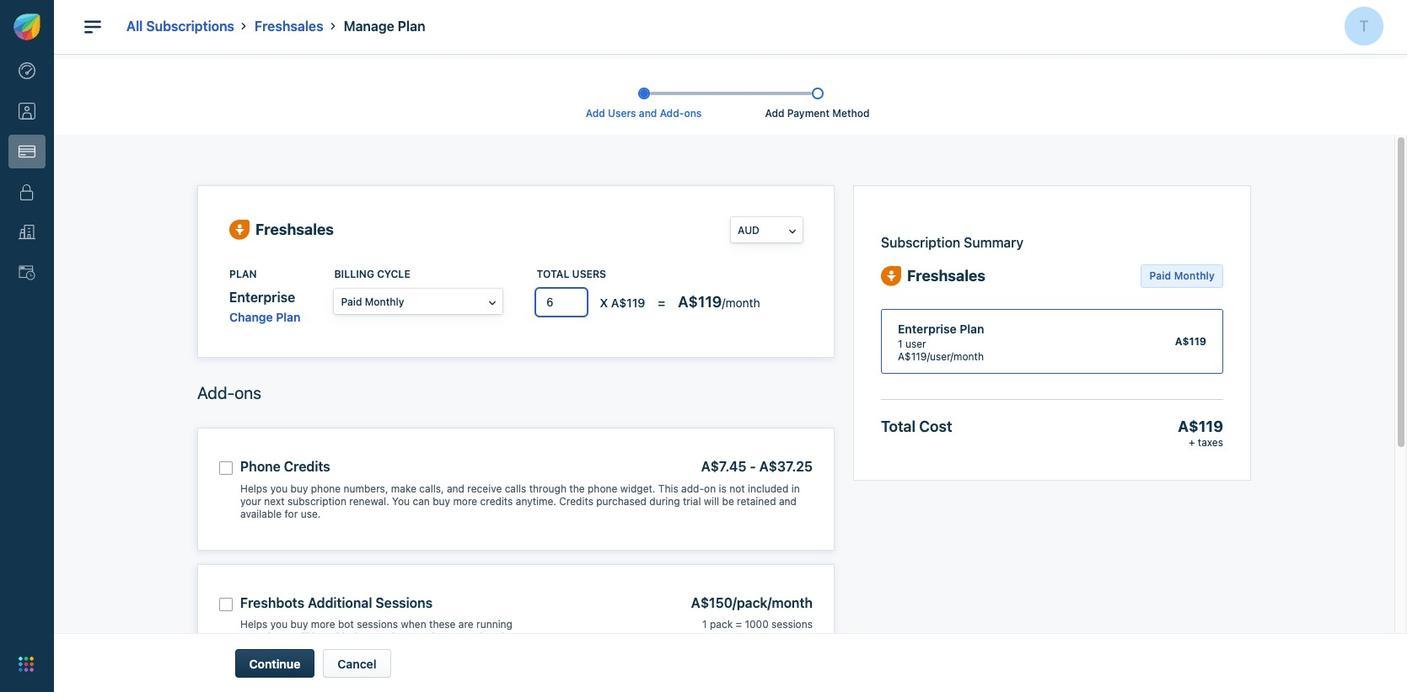 Task type: describe. For each thing, give the bounding box(es) containing it.
0 vertical spatial cycle
[[377, 268, 410, 281]]

aud
[[738, 224, 760, 236]]

not
[[729, 483, 745, 495]]

0 horizontal spatial 1
[[702, 619, 707, 632]]

cost
[[919, 418, 952, 436]]

1000
[[745, 619, 769, 632]]

0 vertical spatial credits
[[284, 459, 330, 474]]

make
[[391, 483, 416, 495]]

subscriptions
[[146, 19, 234, 34]]

trial
[[683, 495, 701, 508]]

total users
[[537, 268, 606, 281]]

enterprise for enterprise
[[229, 290, 295, 305]]

calls
[[505, 483, 526, 495]]

a$119 + taxes
[[1178, 418, 1223, 449]]

0 vertical spatial ons
[[684, 107, 702, 120]]

buy for helps you buy phone numbers, make calls, and receive calls through the phone widget. this add-on is not included in your next subscription renewal. you can buy more credits anytime. credits purchased during trial will be retained and available for use.
[[290, 483, 308, 495]]

my subscriptions image
[[19, 143, 35, 160]]

freshsales for freshsales icon on the right of page
[[907, 267, 986, 285]]

phone credits
[[240, 459, 330, 474]]

0 vertical spatial freshsales
[[255, 19, 323, 34]]

add for add users and add-ons
[[586, 107, 605, 120]]

continue
[[249, 657, 300, 671]]

in inside helps you buy more bot sessions when these are running out. these will be added to any bot sessions you already have in your account for your current billing cycle only.
[[266, 644, 274, 657]]

freshsales image
[[229, 220, 250, 241]]

the
[[569, 483, 585, 495]]

manage
[[344, 19, 394, 34]]

subscription
[[881, 235, 960, 250]]

cancel button
[[323, 650, 391, 678]]

credits inside the 'helps you buy phone numbers, make calls, and receive calls through the phone widget. this add-on is not included in your next subscription renewal. you can buy more credits anytime. credits purchased during trial will be retained and available for use.'
[[559, 495, 593, 508]]

already
[[475, 632, 509, 644]]

0 vertical spatial pack
[[737, 596, 768, 611]]

cancel
[[337, 657, 376, 671]]

is
[[719, 483, 727, 495]]

you for next
[[270, 483, 288, 495]]

you left already
[[455, 632, 472, 644]]

a$119 for a$119 + taxes
[[1178, 418, 1223, 436]]

helps for helps you buy phone numbers, make calls, and receive calls through the phone widget. this add-on is not included in your next subscription renewal. you can buy more credits anytime. credits purchased during trial will be retained and available for use.
[[240, 483, 268, 495]]

account
[[301, 644, 339, 657]]

more inside helps you buy more bot sessions when these are running out. these will be added to any bot sessions you already have in your account for your current billing cycle only.
[[311, 619, 335, 632]]

you for in
[[270, 619, 288, 632]]

added
[[327, 632, 357, 644]]

1 horizontal spatial add-
[[660, 107, 684, 120]]

to
[[360, 632, 369, 644]]

a$150 / pack / month
[[691, 596, 813, 611]]

users
[[608, 107, 636, 120]]

2 horizontal spatial your
[[358, 644, 379, 657]]

freshbots additional sessions
[[240, 596, 433, 611]]

continue button
[[235, 650, 315, 678]]

1 phone from the left
[[311, 483, 341, 495]]

1 pack = 1000 sessions
[[702, 619, 813, 632]]

subscription summary
[[881, 235, 1024, 250]]

credits
[[480, 495, 513, 508]]

helps for helps you buy more bot sessions when these are running out. these will be added to any bot sessions you already have in your account for your current billing cycle only.
[[240, 619, 268, 632]]

method
[[832, 107, 870, 120]]

aud button
[[731, 218, 803, 243]]

renewal.
[[349, 495, 389, 508]]

this
[[658, 483, 678, 495]]

1 vertical spatial pack
[[710, 619, 733, 632]]

paid monthly button
[[334, 289, 503, 314]]

these
[[429, 619, 456, 632]]

through
[[529, 483, 566, 495]]

sessions
[[376, 596, 433, 611]]

paid monthly inside dropdown button
[[341, 295, 404, 308]]

all subscriptions link
[[126, 19, 234, 34]]

1 horizontal spatial bot
[[392, 632, 408, 644]]

1 horizontal spatial paid
[[1149, 270, 1171, 282]]

user
[[905, 338, 926, 351]]

0 horizontal spatial ons
[[235, 383, 261, 403]]

paid inside dropdown button
[[341, 295, 362, 308]]

1 horizontal spatial =
[[736, 619, 742, 632]]

included
[[748, 483, 789, 495]]

1 / from the left
[[733, 596, 737, 611]]

0 horizontal spatial and
[[447, 483, 464, 495]]

be inside the 'helps you buy phone numbers, make calls, and receive calls through the phone widget. this add-on is not included in your next subscription renewal. you can buy more credits anytime. credits purchased during trial will be retained and available for use.'
[[722, 495, 734, 508]]

a$119 for a$119
[[1175, 335, 1206, 348]]

are
[[458, 619, 474, 632]]

when
[[401, 619, 426, 632]]

add users and add-ons
[[586, 107, 702, 120]]

phone
[[240, 459, 281, 474]]

/month
[[722, 295, 760, 310]]

freshworks switcher image
[[19, 658, 34, 673]]

0 horizontal spatial sessions
[[357, 619, 398, 632]]

these
[[262, 632, 291, 644]]

2 / from the left
[[768, 596, 772, 611]]

add for add payment method
[[765, 107, 784, 120]]

1 horizontal spatial your
[[277, 644, 298, 657]]

for inside the 'helps you buy phone numbers, make calls, and receive calls through the phone widget. this add-on is not included in your next subscription renewal. you can buy more credits anytime. credits purchased during trial will be retained and available for use.'
[[285, 508, 298, 521]]

freshsales for freshsales image
[[255, 221, 334, 239]]

month
[[772, 596, 813, 611]]

subscription
[[287, 495, 346, 508]]

on
[[704, 483, 716, 495]]

enterprise plan 1 user a$119/user/month
[[898, 322, 984, 363]]

organization image
[[19, 224, 35, 241]]

a$7.45 - a$37.25
[[701, 459, 813, 474]]

plan right manage
[[398, 19, 425, 34]]

running
[[476, 619, 512, 632]]

billing
[[334, 268, 374, 281]]

billing cycle
[[334, 268, 410, 281]]

any
[[372, 632, 389, 644]]

0 vertical spatial =
[[658, 295, 665, 310]]

will inside helps you buy more bot sessions when these are running out. these will be added to any bot sessions you already have in your account for your current billing cycle only.
[[294, 632, 309, 644]]

widget.
[[620, 483, 655, 495]]

payment
[[787, 107, 830, 120]]

use.
[[301, 508, 321, 521]]

plan inside the enterprise plan 1 user a$119/user/month
[[960, 322, 984, 336]]

more inside the 'helps you buy phone numbers, make calls, and receive calls through the phone widget. this add-on is not included in your next subscription renewal. you can buy more credits anytime. credits purchased during trial will be retained and available for use.'
[[453, 495, 477, 508]]

buy right can
[[433, 495, 450, 508]]

you
[[392, 495, 410, 508]]



Task type: locate. For each thing, give the bounding box(es) containing it.
users image
[[19, 103, 35, 120]]

total
[[537, 268, 569, 281], [881, 418, 916, 436]]

calls,
[[419, 483, 444, 495]]

credits up subscription
[[284, 459, 330, 474]]

2 horizontal spatial sessions
[[771, 619, 813, 632]]

a$119/user/month
[[898, 351, 984, 363]]

0 horizontal spatial in
[[266, 644, 274, 657]]

0 horizontal spatial phone
[[311, 483, 341, 495]]

0 horizontal spatial enterprise
[[229, 290, 295, 305]]

0 horizontal spatial bot
[[338, 619, 354, 632]]

0 vertical spatial 1
[[898, 338, 903, 351]]

billing
[[419, 644, 448, 657]]

credits right anytime.
[[559, 495, 593, 508]]

1 horizontal spatial credits
[[559, 495, 593, 508]]

1 horizontal spatial add
[[765, 107, 784, 120]]

a$37.25
[[759, 459, 813, 474]]

0 vertical spatial enterprise
[[229, 290, 295, 305]]

0 vertical spatial be
[[722, 495, 734, 508]]

phone
[[311, 483, 341, 495], [588, 483, 617, 495]]

freshsales link
[[255, 19, 323, 34]]

1 vertical spatial will
[[294, 632, 309, 644]]

phone right the
[[588, 483, 617, 495]]

taxes
[[1198, 437, 1223, 449]]

in down a$37.25
[[791, 483, 800, 495]]

sessions left the are
[[410, 632, 452, 644]]

cycle inside helps you buy more bot sessions when these are running out. these will be added to any bot sessions you already have in your account for your current billing cycle only.
[[450, 644, 475, 657]]

1 vertical spatial more
[[311, 619, 335, 632]]

1 left user
[[898, 338, 903, 351]]

be inside helps you buy more bot sessions when these are running out. these will be added to any bot sessions you already have in your account for your current billing cycle only.
[[312, 632, 324, 644]]

1 down a$150
[[702, 619, 707, 632]]

0 horizontal spatial for
[[285, 508, 298, 521]]

0 horizontal spatial =
[[658, 295, 665, 310]]

0 horizontal spatial your
[[240, 495, 261, 508]]

have
[[240, 644, 263, 657]]

in inside the 'helps you buy phone numbers, make calls, and receive calls through the phone widget. this add-on is not included in your next subscription renewal. you can buy more credits anytime. credits purchased during trial will be retained and available for use.'
[[791, 483, 800, 495]]

plan
[[398, 19, 425, 34], [229, 268, 257, 281], [276, 310, 300, 324], [960, 322, 984, 336]]

only.
[[478, 644, 500, 657]]

will
[[704, 495, 719, 508], [294, 632, 309, 644]]

pack down a$150
[[710, 619, 733, 632]]

add
[[586, 107, 605, 120], [765, 107, 784, 120]]

add-
[[681, 483, 704, 495]]

1 inside the enterprise plan 1 user a$119/user/month
[[898, 338, 903, 351]]

total for total users
[[537, 268, 569, 281]]

cycle up paid monthly dropdown button
[[377, 268, 410, 281]]

sessions
[[357, 619, 398, 632], [771, 619, 813, 632], [410, 632, 452, 644]]

0 vertical spatial monthly
[[1174, 270, 1215, 282]]

freshsales left manage
[[255, 19, 323, 34]]

and
[[639, 107, 657, 120], [447, 483, 464, 495], [779, 495, 797, 508]]

freshsales down 'subscription summary'
[[907, 267, 986, 285]]

you inside the 'helps you buy phone numbers, make calls, and receive calls through the phone widget. this add-on is not included in your next subscription renewal. you can buy more credits anytime. credits purchased during trial will be retained and available for use.'
[[270, 483, 288, 495]]

1 horizontal spatial cycle
[[450, 644, 475, 657]]

1 vertical spatial credits
[[559, 495, 593, 508]]

1 vertical spatial 1
[[702, 619, 707, 632]]

helps you buy more bot sessions when these are running out. these will be added to any bot sessions you already have in your account for your current billing cycle only.
[[240, 619, 512, 657]]

helps inside the 'helps you buy phone numbers, make calls, and receive calls through the phone widget. this add-on is not included in your next subscription renewal. you can buy more credits anytime. credits purchased during trial will be retained and available for use.'
[[240, 483, 268, 495]]

a$119
[[678, 294, 722, 311], [611, 295, 645, 310], [1175, 335, 1206, 348], [1178, 418, 1223, 436]]

1 horizontal spatial monthly
[[1174, 270, 1215, 282]]

1 vertical spatial freshsales
[[255, 221, 334, 239]]

0 horizontal spatial cycle
[[377, 268, 410, 281]]

add left users on the left of the page
[[586, 107, 605, 120]]

-
[[750, 459, 756, 474]]

1 vertical spatial ons
[[235, 383, 261, 403]]

bot left to at bottom
[[338, 619, 354, 632]]

0 horizontal spatial paid monthly
[[341, 295, 404, 308]]

0 horizontal spatial add-
[[197, 383, 235, 403]]

total left users
[[537, 268, 569, 281]]

1 horizontal spatial more
[[453, 495, 477, 508]]

during
[[649, 495, 680, 508]]

profile picture image
[[1345, 7, 1383, 46]]

you down freshbots
[[270, 619, 288, 632]]

1 horizontal spatial sessions
[[410, 632, 452, 644]]

add-ons
[[197, 383, 261, 403]]

you down phone credits
[[270, 483, 288, 495]]

helps up have
[[240, 619, 268, 632]]

audit logs image
[[19, 265, 35, 282]]

0 horizontal spatial /
[[733, 596, 737, 611]]

0 vertical spatial paid monthly
[[1149, 270, 1215, 282]]

1 vertical spatial cycle
[[450, 644, 475, 657]]

your inside the 'helps you buy phone numbers, make calls, and receive calls through the phone widget. this add-on is not included in your next subscription renewal. you can buy more credits anytime. credits purchased during trial will be retained and available for use.'
[[240, 495, 261, 508]]

helps inside helps you buy more bot sessions when these are running out. these will be added to any bot sessions you already have in your account for your current billing cycle only.
[[240, 619, 268, 632]]

plan up enterprise change plan
[[229, 268, 257, 281]]

will right trial
[[704, 495, 719, 508]]

0 vertical spatial more
[[453, 495, 477, 508]]

1 vertical spatial be
[[312, 632, 324, 644]]

credits
[[284, 459, 330, 474], [559, 495, 593, 508]]

1 horizontal spatial 1
[[898, 338, 903, 351]]

enterprise
[[229, 290, 295, 305], [898, 322, 957, 336]]

1 vertical spatial enterprise
[[898, 322, 957, 336]]

/
[[733, 596, 737, 611], [768, 596, 772, 611]]

a$7.45
[[701, 459, 746, 474]]

= left 1000
[[736, 619, 742, 632]]

x  a$119
[[600, 295, 645, 310]]

anytime.
[[516, 495, 556, 508]]

more up account
[[311, 619, 335, 632]]

0 horizontal spatial add
[[586, 107, 605, 120]]

paid
[[1149, 270, 1171, 282], [341, 295, 362, 308]]

1
[[898, 338, 903, 351], [702, 619, 707, 632]]

1 vertical spatial helps
[[240, 619, 268, 632]]

enterprise inside the enterprise plan 1 user a$119/user/month
[[898, 322, 957, 336]]

all subscriptions
[[126, 19, 234, 34]]

add left payment
[[765, 107, 784, 120]]

numbers,
[[344, 483, 388, 495]]

sessions up current
[[357, 619, 398, 632]]

0 horizontal spatial credits
[[284, 459, 330, 474]]

will right these
[[294, 632, 309, 644]]

plan up a$119/user/month
[[960, 322, 984, 336]]

None checkbox
[[219, 462, 233, 475], [219, 598, 233, 612], [219, 462, 233, 475], [219, 598, 233, 612]]

= right x  a$119
[[658, 295, 665, 310]]

1 horizontal spatial in
[[791, 483, 800, 495]]

and right retained
[[779, 495, 797, 508]]

2 add from the left
[[765, 107, 784, 120]]

your
[[240, 495, 261, 508], [277, 644, 298, 657], [358, 644, 379, 657]]

a$119 for a$119 /month
[[678, 294, 722, 311]]

1 horizontal spatial ons
[[684, 107, 702, 120]]

1 vertical spatial paid monthly
[[341, 295, 404, 308]]

paid monthly
[[1149, 270, 1215, 282], [341, 295, 404, 308]]

add- right users on the left of the page
[[660, 107, 684, 120]]

monthly inside dropdown button
[[365, 295, 404, 308]]

enterprise change plan
[[229, 290, 300, 324]]

1 horizontal spatial total
[[881, 418, 916, 436]]

1 horizontal spatial and
[[639, 107, 657, 120]]

1 horizontal spatial be
[[722, 495, 734, 508]]

bot
[[338, 619, 354, 632], [392, 632, 408, 644]]

can
[[413, 495, 430, 508]]

current
[[382, 644, 416, 657]]

0 vertical spatial helps
[[240, 483, 268, 495]]

1 horizontal spatial phone
[[588, 483, 617, 495]]

for
[[285, 508, 298, 521], [342, 644, 355, 657]]

be right on
[[722, 495, 734, 508]]

total left cost
[[881, 418, 916, 436]]

0 horizontal spatial monthly
[[365, 295, 404, 308]]

None text field
[[537, 289, 587, 316]]

plan right change in the left top of the page
[[276, 310, 300, 324]]

pack up 1000
[[737, 596, 768, 611]]

freshsales image
[[881, 266, 901, 287]]

plan inside enterprise change plan
[[276, 310, 300, 324]]

a$150
[[691, 596, 733, 611]]

be
[[722, 495, 734, 508], [312, 632, 324, 644]]

total for total cost
[[881, 418, 916, 436]]

in
[[791, 483, 800, 495], [266, 644, 274, 657]]

be left added
[[312, 632, 324, 644]]

0 vertical spatial in
[[791, 483, 800, 495]]

sessions down month
[[771, 619, 813, 632]]

1 horizontal spatial for
[[342, 644, 355, 657]]

1 horizontal spatial /
[[768, 596, 772, 611]]

enterprise up change in the left top of the page
[[229, 290, 295, 305]]

more left credits
[[453, 495, 477, 508]]

2 phone from the left
[[588, 483, 617, 495]]

for up cancel
[[342, 644, 355, 657]]

1 helps from the top
[[240, 483, 268, 495]]

1 vertical spatial in
[[266, 644, 274, 657]]

bot right any
[[392, 632, 408, 644]]

buy up account
[[290, 619, 308, 632]]

a$119 /month
[[678, 294, 760, 311]]

x
[[600, 295, 608, 310]]

0 horizontal spatial more
[[311, 619, 335, 632]]

available
[[240, 508, 282, 521]]

out.
[[240, 632, 259, 644]]

0 vertical spatial add-
[[660, 107, 684, 120]]

freshworks icon image
[[13, 13, 40, 40]]

phone up "use."
[[311, 483, 341, 495]]

0 horizontal spatial paid
[[341, 295, 362, 308]]

buy down phone credits
[[290, 483, 308, 495]]

0 vertical spatial paid
[[1149, 270, 1171, 282]]

you
[[270, 483, 288, 495], [270, 619, 288, 632], [455, 632, 472, 644]]

your left next in the bottom of the page
[[240, 495, 261, 508]]

ons right users on the left of the page
[[684, 107, 702, 120]]

1 add from the left
[[586, 107, 605, 120]]

1 vertical spatial monthly
[[365, 295, 404, 308]]

buy for helps you buy more bot sessions when these are running out. these will be added to any bot sessions you already have in your account for your current billing cycle only.
[[290, 619, 308, 632]]

enterprise inside enterprise change plan
[[229, 290, 295, 305]]

will inside the 'helps you buy phone numbers, make calls, and receive calls through the phone widget. this add-on is not included in your next subscription renewal. you can buy more credits anytime. credits purchased during trial will be retained and available for use.'
[[704, 495, 719, 508]]

1 vertical spatial =
[[736, 619, 742, 632]]

2 vertical spatial freshsales
[[907, 267, 986, 285]]

0 horizontal spatial total
[[537, 268, 569, 281]]

1 horizontal spatial will
[[704, 495, 719, 508]]

freshbots
[[240, 596, 304, 611]]

buy inside helps you buy more bot sessions when these are running out. these will be added to any bot sessions you already have in your account for your current billing cycle only.
[[290, 619, 308, 632]]

your up "continue"
[[277, 644, 298, 657]]

for inside helps you buy more bot sessions when these are running out. these will be added to any bot sessions you already have in your account for your current billing cycle only.
[[342, 644, 355, 657]]

for left "use."
[[285, 508, 298, 521]]

total cost
[[881, 418, 952, 436]]

1 horizontal spatial paid monthly
[[1149, 270, 1215, 282]]

2 helps from the top
[[240, 619, 268, 632]]

receive
[[467, 483, 502, 495]]

your up cancel
[[358, 644, 379, 657]]

0 vertical spatial will
[[704, 495, 719, 508]]

in up "continue"
[[266, 644, 274, 657]]

ons up 'phone'
[[235, 383, 261, 403]]

enterprise up user
[[898, 322, 957, 336]]

add-
[[660, 107, 684, 120], [197, 383, 235, 403]]

and right users on the left of the page
[[639, 107, 657, 120]]

helps
[[240, 483, 268, 495], [240, 619, 268, 632]]

buy
[[290, 483, 308, 495], [433, 495, 450, 508], [290, 619, 308, 632]]

1 horizontal spatial enterprise
[[898, 322, 957, 336]]

freshsales right freshsales image
[[255, 221, 334, 239]]

1 vertical spatial total
[[881, 418, 916, 436]]

+
[[1189, 437, 1195, 449]]

1 horizontal spatial pack
[[737, 596, 768, 611]]

add- down change in the left top of the page
[[197, 383, 235, 403]]

users
[[572, 268, 606, 281]]

retained
[[737, 495, 776, 508]]

add payment method
[[765, 107, 870, 120]]

enterprise for 1 user
[[898, 322, 957, 336]]

change
[[229, 310, 273, 324]]

1 vertical spatial paid
[[341, 295, 362, 308]]

cycle down the are
[[450, 644, 475, 657]]

pack
[[737, 596, 768, 611], [710, 619, 733, 632]]

0 horizontal spatial be
[[312, 632, 324, 644]]

and right calls,
[[447, 483, 464, 495]]

summary
[[964, 235, 1024, 250]]

0 vertical spatial total
[[537, 268, 569, 281]]

helps down 'phone'
[[240, 483, 268, 495]]

0 horizontal spatial pack
[[710, 619, 733, 632]]

purchased
[[596, 495, 647, 508]]

2 horizontal spatial and
[[779, 495, 797, 508]]

1 vertical spatial add-
[[197, 383, 235, 403]]

0 horizontal spatial will
[[294, 632, 309, 644]]

additional
[[308, 596, 372, 611]]

0 vertical spatial for
[[285, 508, 298, 521]]

=
[[658, 295, 665, 310], [736, 619, 742, 632]]

1 vertical spatial for
[[342, 644, 355, 657]]

all
[[126, 19, 143, 34]]

security image
[[19, 184, 35, 201]]

manage plan
[[344, 19, 425, 34]]

next
[[264, 495, 285, 508]]

helps you buy phone numbers, make calls, and receive calls through the phone widget. this add-on is not included in your next subscription renewal. you can buy more credits anytime. credits purchased during trial will be retained and available for use.
[[240, 483, 800, 521]]

neo admin center image
[[19, 63, 35, 79]]



Task type: vqa. For each thing, say whether or not it's contained in the screenshot.
Freshbots Additional Sessions on the bottom
yes



